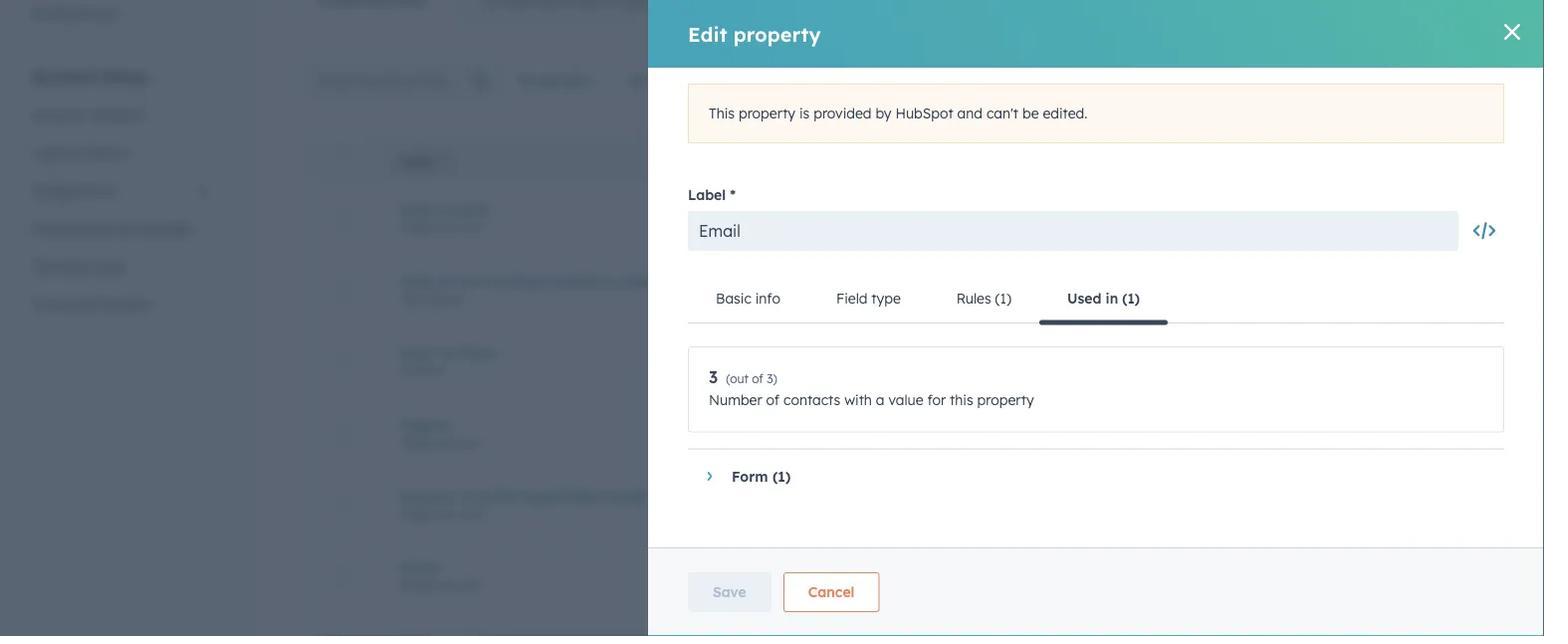 Task type: locate. For each thing, give the bounding box(es) containing it.
properties for birth
[[930, 210, 997, 227]]

0 vertical spatial account
[[32, 66, 96, 86]]

1 horizontal spatial &
[[84, 295, 94, 313]]

contact
[[833, 281, 885, 299], [833, 568, 885, 586]]

text inside date of birth single-line text
[[461, 220, 483, 235]]

1 contact from the top
[[833, 281, 885, 299]]

facebook ads properties
[[833, 210, 997, 227], [833, 425, 997, 442]]

contact for contact information
[[833, 568, 885, 586]]

line
[[438, 220, 458, 235], [438, 435, 458, 450], [438, 506, 458, 521], [438, 578, 458, 593]]

1 facebook ads properties from the top
[[833, 210, 997, 227]]

& right 'privacy' on the top left
[[84, 295, 94, 313]]

all for all users
[[762, 73, 780, 90]]

contact left information
[[833, 568, 885, 586]]

all inside popup button
[[518, 72, 535, 89]]

2 of from the top
[[437, 273, 451, 290]]

3 single- from the top
[[400, 506, 438, 521]]

tab list
[[290, 0, 994, 25]]

0 vertical spatial properties
[[930, 210, 997, 227]]

users
[[32, 144, 69, 161]]

2 1 from the top
[[1464, 569, 1471, 586]]

single-
[[400, 220, 438, 235], [400, 435, 438, 450], [400, 506, 438, 521], [400, 578, 438, 593]]

of left birth
[[437, 201, 451, 218]]

1 hubspot from the top
[[1136, 210, 1194, 227]]

all left field
[[628, 72, 645, 89]]

date
[[400, 201, 433, 218], [400, 273, 433, 290], [400, 291, 427, 306]]

hubspot for degree
[[1136, 425, 1194, 442]]

1 single- from the top
[[400, 220, 438, 235]]

3 text from the top
[[461, 506, 483, 521]]

2 facebook ads properties from the top
[[833, 425, 997, 442]]

single- down degree
[[400, 435, 438, 450]]

of inside date of last meeting booked in meetings tool date picker
[[437, 273, 451, 290]]

1 date from the top
[[400, 201, 433, 218]]

1 account from the top
[[32, 66, 96, 86]]

1 button
[[1464, 569, 1471, 586]]

of
[[437, 201, 451, 218], [437, 273, 451, 290]]

days to close button
[[400, 344, 785, 362]]

text inside email single-line text
[[461, 578, 483, 593]]

1 line from the top
[[438, 220, 458, 235]]

account up account defaults
[[32, 66, 96, 86]]

all groups button
[[505, 61, 615, 101]]

1 vertical spatial &
[[84, 295, 94, 313]]

of for last
[[437, 273, 451, 290]]

0 horizontal spatial &
[[73, 144, 83, 161]]

0 vertical spatial facebook ads properties
[[833, 210, 997, 227]]

date of birth button
[[400, 201, 785, 218]]

1 vertical spatial facebook
[[833, 425, 898, 442]]

4 text from the top
[[461, 578, 483, 593]]

date down name
[[400, 201, 433, 218]]

contact for contact activity
[[833, 281, 885, 299]]

1 vertical spatial date
[[400, 273, 433, 290]]

domain
[[400, 488, 454, 505]]

single- down domain
[[400, 506, 438, 521]]

2 ads from the top
[[902, 425, 926, 442]]

account up the users
[[32, 106, 85, 123]]

1 vertical spatial account
[[32, 106, 85, 123]]

date up picker
[[400, 273, 433, 290]]

account
[[32, 66, 96, 86], [32, 106, 85, 123]]

0 vertical spatial facebook
[[833, 210, 898, 227]]

account for account defaults
[[32, 106, 85, 123]]

ads
[[902, 210, 926, 227], [902, 425, 926, 442]]

1 vertical spatial of
[[437, 273, 451, 290]]

0 vertical spatial 1
[[1464, 211, 1471, 228]]

properties
[[930, 210, 997, 227], [930, 425, 997, 442]]

1 vertical spatial facebook ads properties
[[833, 425, 997, 442]]

1 facebook from the top
[[833, 210, 898, 227]]

1 text from the top
[[461, 220, 483, 235]]

1 properties from the top
[[930, 210, 997, 227]]

1 ads from the top
[[902, 210, 926, 227]]

2 properties from the top
[[930, 425, 997, 442]]

1 vertical spatial contact
[[833, 568, 885, 586]]

of up picker
[[437, 273, 451, 290]]

number
[[400, 363, 446, 378]]

marketplace
[[32, 220, 113, 237]]

1 horizontal spatial all
[[628, 72, 645, 89]]

booked
[[547, 273, 599, 290]]

tab panel
[[290, 24, 1512, 636]]

2 date from the top
[[400, 273, 433, 290]]

account defaults link
[[20, 96, 223, 134]]

0 vertical spatial ads
[[902, 210, 926, 227]]

facebook
[[833, 210, 898, 227], [833, 425, 898, 442]]

&
[[73, 144, 83, 161], [84, 295, 94, 313]]

2 vertical spatial date
[[400, 291, 427, 306]]

ascending sort. press to sort descending. image
[[441, 154, 449, 168]]

2 text from the top
[[461, 435, 483, 450]]

activity
[[889, 281, 937, 299]]

0 vertical spatial date
[[400, 201, 433, 218]]

& right the users
[[73, 144, 83, 161]]

3 line from the top
[[438, 506, 458, 521]]

groups
[[540, 72, 588, 89]]

2 horizontal spatial all
[[762, 73, 780, 90]]

all left groups
[[518, 72, 535, 89]]

0 vertical spatial of
[[437, 201, 451, 218]]

date of last meeting booked in meetings tool date picker
[[400, 273, 715, 306]]

2 facebook from the top
[[833, 425, 898, 442]]

2 single- from the top
[[400, 435, 438, 450]]

privacy
[[32, 295, 80, 313]]

line inside date of birth single-line text
[[438, 220, 458, 235]]

2 contact from the top
[[833, 568, 885, 586]]

domain to which registration email was sent button
[[400, 488, 785, 505]]

1 of from the top
[[437, 201, 451, 218]]

email
[[608, 488, 647, 505]]

contact information
[[833, 568, 966, 586]]

date inside date of birth single-line text
[[400, 201, 433, 218]]

all users button
[[749, 61, 848, 103]]

text inside "domain to which registration email was sent single-line text"
[[461, 506, 483, 521]]

1 vertical spatial ads
[[902, 425, 926, 442]]

2 hubspot from the top
[[1136, 281, 1194, 299]]

0 horizontal spatial all
[[518, 72, 535, 89]]

properties for line
[[930, 425, 997, 442]]

text
[[461, 220, 483, 235], [461, 435, 483, 450], [461, 506, 483, 521], [461, 578, 483, 593]]

1
[[1464, 211, 1471, 228], [1464, 569, 1471, 586]]

users & teams
[[32, 144, 129, 161]]

4 single- from the top
[[400, 578, 438, 593]]

single- down name
[[400, 220, 438, 235]]

days to close number
[[400, 344, 496, 378]]

teams
[[86, 144, 129, 161]]

to
[[439, 344, 455, 362]]

all groups
[[518, 72, 588, 89]]

2 line from the top
[[438, 435, 458, 450]]

date left picker
[[400, 291, 427, 306]]

which
[[477, 488, 518, 505]]

ads for birth
[[902, 210, 926, 227]]

1 vertical spatial properties
[[930, 425, 997, 442]]

0 vertical spatial &
[[73, 144, 83, 161]]

4 line from the top
[[438, 578, 458, 593]]

registration
[[522, 488, 604, 505]]

text inside degree single-line text
[[461, 435, 483, 450]]

3 hubspot from the top
[[1136, 425, 1194, 442]]

of inside date of birth single-line text
[[437, 201, 451, 218]]

all users
[[762, 73, 821, 90]]

& for privacy
[[84, 295, 94, 313]]

1 vertical spatial 1
[[1464, 569, 1471, 586]]

2 account from the top
[[32, 106, 85, 123]]

contact left activity
[[833, 281, 885, 299]]

line down degree
[[438, 435, 458, 450]]

setup
[[101, 66, 147, 86]]

line down domain
[[438, 506, 458, 521]]

facebook ads properties for line
[[833, 425, 997, 442]]

name button
[[376, 139, 809, 183]]

hubspot
[[1136, 210, 1194, 227], [1136, 281, 1194, 299], [1136, 425, 1194, 442], [1136, 568, 1194, 586]]

date for date of birth
[[400, 201, 433, 218]]

defaults
[[89, 106, 144, 123]]

all left users
[[762, 73, 780, 90]]

ads for line
[[902, 425, 926, 442]]

meeting
[[485, 273, 542, 290]]

4 hubspot from the top
[[1136, 568, 1194, 586]]

all field types
[[628, 72, 723, 89]]

single- down email
[[400, 578, 438, 593]]

code
[[91, 257, 126, 275]]

line down email
[[438, 578, 458, 593]]

line inside "domain to which registration email was sent single-line text"
[[438, 506, 458, 521]]

line down birth
[[438, 220, 458, 235]]

integrations button
[[20, 172, 223, 210]]

all
[[518, 72, 535, 89], [628, 72, 645, 89], [762, 73, 780, 90]]

0 vertical spatial contact
[[833, 281, 885, 299]]

single- inside email single-line text
[[400, 578, 438, 593]]

tab panel containing all groups
[[290, 24, 1512, 636]]

all field types button
[[615, 61, 749, 101]]

all for all groups
[[518, 72, 535, 89]]



Task type: vqa. For each thing, say whether or not it's contained in the screenshot.
Close image related to Product issue
no



Task type: describe. For each thing, give the bounding box(es) containing it.
line inside degree single-line text
[[438, 435, 458, 450]]

date of birth single-line text
[[400, 201, 489, 235]]

ascending sort. press to sort descending. element
[[441, 154, 449, 171]]

notifications link
[[20, 0, 223, 32]]

account for account setup
[[32, 66, 96, 86]]

degree
[[400, 416, 450, 433]]

field
[[650, 72, 681, 89]]

tool
[[688, 273, 715, 290]]

contact activity
[[833, 281, 937, 299]]

users & teams link
[[20, 134, 223, 172]]

information
[[889, 568, 966, 586]]

Search search field
[[306, 61, 505, 101]]

create property
[[1390, 74, 1479, 89]]

account setup element
[[20, 65, 223, 361]]

account setup
[[32, 66, 147, 86]]

picker
[[430, 291, 465, 306]]

email button
[[400, 559, 785, 577]]

create property button
[[1373, 66, 1496, 98]]

email single-line text
[[400, 559, 483, 593]]

single- inside degree single-line text
[[400, 435, 438, 450]]

in
[[603, 273, 616, 290]]

close
[[459, 344, 496, 362]]

date of last meeting booked in meetings tool button
[[400, 273, 785, 290]]

tracking code link
[[20, 247, 223, 285]]

consent
[[98, 295, 151, 313]]

hubspot for date of last meeting booked in meetings tool
[[1136, 281, 1194, 299]]

name
[[400, 155, 435, 170]]

marketplace downloads
[[32, 220, 190, 237]]

facebook ads properties for birth
[[833, 210, 997, 227]]

single- inside "domain to which registration email was sent single-line text"
[[400, 506, 438, 521]]

privacy & consent link
[[20, 285, 223, 323]]

degree button
[[400, 416, 785, 433]]

tracking code
[[32, 257, 126, 275]]

was
[[651, 488, 678, 505]]

integrations
[[32, 182, 113, 199]]

days
[[400, 344, 434, 362]]

to
[[459, 488, 473, 505]]

domain to which registration email was sent single-line text
[[400, 488, 712, 521]]

line inside email single-line text
[[438, 578, 458, 593]]

& for users
[[73, 144, 83, 161]]

create
[[1390, 74, 1427, 89]]

types
[[685, 72, 723, 89]]

account defaults
[[32, 106, 144, 123]]

all for all field types
[[628, 72, 645, 89]]

users
[[784, 73, 821, 90]]

sent
[[683, 488, 712, 505]]

hubspot for date of birth
[[1136, 210, 1194, 227]]

3 date from the top
[[400, 291, 427, 306]]

notifications
[[32, 4, 117, 22]]

of for birth
[[437, 201, 451, 218]]

1 1 from the top
[[1464, 211, 1471, 228]]

email
[[400, 559, 439, 577]]

marketplace downloads link
[[20, 210, 223, 247]]

degree single-line text
[[400, 416, 483, 450]]

property
[[1431, 74, 1479, 89]]

facebook for line
[[833, 425, 898, 442]]

tracking
[[32, 257, 87, 275]]

date for date of last meeting booked in meetings tool
[[400, 273, 433, 290]]

0
[[1463, 425, 1471, 442]]

last
[[456, 273, 481, 290]]

meetings
[[620, 273, 684, 290]]

birth
[[456, 201, 489, 218]]

privacy & consent
[[32, 295, 151, 313]]

facebook for birth
[[833, 210, 898, 227]]

hubspot for email
[[1136, 568, 1194, 586]]

single- inside date of birth single-line text
[[400, 220, 438, 235]]

downloads
[[117, 220, 190, 237]]



